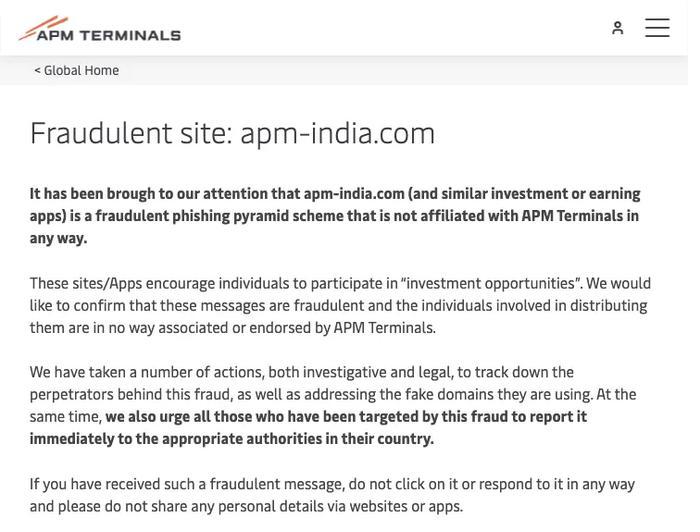 Task type: vqa. For each thing, say whether or not it's contained in the screenshot.
first is from the left
yes



Task type: describe. For each thing, give the bounding box(es) containing it.
2 vertical spatial any
[[191, 496, 214, 515]]

if you have received such a fraudulent message, do not click on it or respond to it in any way and please do not share any personal details via websites or apps.
[[30, 473, 635, 515]]

if
[[30, 473, 39, 493]]

you
[[43, 473, 67, 493]]

these sites/apps encourage individuals to participate in "investment opportunities". we would like to confirm that these messages are fraudulent and the individuals involved in distributing them are in no way associated or endorsed by apm terminals.
[[30, 272, 651, 337]]

messages
[[201, 295, 266, 314]]

websites
[[350, 496, 408, 515]]

terminals.
[[369, 317, 436, 337]]

please
[[58, 496, 101, 515]]

< global home
[[34, 60, 119, 78]]

confirm
[[74, 295, 126, 314]]

1 as from the left
[[237, 383, 252, 403]]

urge
[[160, 406, 190, 426]]

those
[[214, 406, 252, 426]]

both
[[268, 361, 300, 381]]

the inside we also urge all those who have been targeted by this fraud to report it immediately to the appropriate authorities in their country.
[[136, 428, 159, 448]]

track
[[475, 361, 509, 381]]

1 vertical spatial that
[[347, 205, 376, 225]]

have inside we also urge all those who have been targeted by this fraud to report it immediately to the appropriate authorities in their country.
[[288, 406, 320, 426]]

similar
[[442, 182, 488, 202]]

1 vertical spatial are
[[68, 317, 89, 337]]

they
[[497, 383, 527, 403]]

the up targeted on the bottom of page
[[379, 383, 402, 403]]

india.com (and
[[339, 182, 438, 202]]

sites/apps
[[72, 272, 142, 292]]

attention
[[203, 182, 268, 202]]

domains
[[437, 383, 494, 403]]

scheme
[[293, 205, 344, 225]]

their
[[341, 428, 374, 448]]

it inside we also urge all those who have been targeted by this fraud to report it immediately to the appropriate authorities in their country.
[[577, 406, 587, 426]]

a inside it has been brough to our attention that apm-india.com (and similar investment or earning apps) is a fraudulent phishing pyramid scheme that is not affiliated with apm terminals in any way.
[[84, 205, 92, 225]]

fake
[[405, 383, 434, 403]]

it
[[30, 182, 40, 202]]

1 horizontal spatial do
[[349, 473, 366, 493]]

apm- inside it has been brough to our attention that apm-india.com (and similar investment or earning apps) is a fraudulent phishing pyramid scheme that is not affiliated with apm terminals in any way.
[[304, 182, 339, 202]]

or right on
[[462, 473, 475, 493]]

apps)
[[30, 205, 67, 225]]

the right at at right bottom
[[615, 383, 637, 403]]

would
[[611, 272, 651, 292]]

taken
[[89, 361, 126, 381]]

to down they
[[511, 406, 526, 426]]

time,
[[68, 406, 102, 426]]

to inside we have taken a number of actions, both investigative and legal, to track down the perpetrators behind this fraud, as well as addressing the fake domains they are using. at the same time,
[[457, 361, 472, 381]]

not for not
[[125, 496, 148, 515]]

"investment
[[401, 272, 481, 292]]

them
[[30, 317, 65, 337]]

in inside "if you have received such a fraudulent message, do not click on it or respond to it in any way and please do not share any personal details via websites or apps."
[[567, 473, 579, 493]]

immediately
[[30, 428, 115, 448]]

investigative
[[303, 361, 387, 381]]

we have taken a number of actions, both investigative and legal, to track down the perpetrators behind this fraud, as well as addressing the fake domains they are using. at the same time,
[[30, 361, 637, 426]]

fraud,
[[194, 383, 233, 403]]

by inside we also urge all those who have been targeted by this fraud to report it immediately to the appropriate authorities in their country.
[[422, 406, 439, 426]]

fraud
[[471, 406, 508, 426]]

or inside these sites/apps encourage individuals to participate in "investment opportunities". we would like to confirm that these messages are fraudulent and the individuals involved in distributing them are in no way associated or endorsed by apm terminals.
[[232, 317, 246, 337]]

0 horizontal spatial do
[[105, 496, 122, 515]]

in right participate
[[386, 272, 398, 292]]

phishing
[[172, 205, 230, 225]]

with
[[488, 205, 519, 225]]

well
[[255, 383, 282, 403]]

number
[[141, 361, 192, 381]]

not for india.com (and
[[394, 205, 417, 225]]

associated
[[158, 317, 229, 337]]

click
[[395, 473, 425, 493]]

legal,
[[419, 361, 454, 381]]

have inside "if you have received such a fraudulent message, do not click on it or respond to it in any way and please do not share any personal details via websites or apps."
[[71, 473, 102, 493]]

encourage
[[146, 272, 215, 292]]

in inside we also urge all those who have been targeted by this fraud to report it immediately to the appropriate authorities in their country.
[[326, 428, 338, 448]]

india.com
[[311, 111, 436, 151]]

<
[[34, 60, 41, 78]]

at
[[597, 383, 611, 403]]

terminals
[[557, 205, 623, 225]]

and inside "if you have received such a fraudulent message, do not click on it or respond to it in any way and please do not share any personal details via websites or apps."
[[30, 496, 54, 515]]

earning
[[589, 182, 641, 202]]

via
[[327, 496, 346, 515]]

fraudulent inside these sites/apps encourage individuals to participate in "investment opportunities". we would like to confirm that these messages are fraudulent and the individuals involved in distributing them are in no way associated or endorsed by apm terminals.
[[294, 295, 364, 314]]

also
[[128, 406, 156, 426]]

no
[[109, 317, 125, 337]]

fraudulent
[[30, 111, 172, 151]]

global
[[44, 60, 81, 78]]

that inside these sites/apps encourage individuals to participate in "investment opportunities". we would like to confirm that these messages are fraudulent and the individuals involved in distributing them are in no way associated or endorsed by apm terminals.
[[129, 295, 157, 314]]

behind
[[117, 383, 163, 403]]

opportunities".
[[485, 272, 583, 292]]

share
[[151, 496, 188, 515]]

actions,
[[214, 361, 265, 381]]

a inside "if you have received such a fraudulent message, do not click on it or respond to it in any way and please do not share any personal details via websites or apps."
[[199, 473, 206, 493]]

0 vertical spatial apm-
[[240, 111, 311, 151]]

way inside these sites/apps encourage individuals to participate in "investment opportunities". we would like to confirm that these messages are fraudulent and the individuals involved in distributing them are in no way associated or endorsed by apm terminals.
[[129, 317, 155, 337]]

our
[[177, 182, 200, 202]]

all
[[194, 406, 211, 426]]

report
[[530, 406, 573, 426]]

1 is from the left
[[70, 205, 81, 225]]

fraudulent site: apm-india.com
[[30, 111, 436, 151]]

brough
[[107, 182, 156, 202]]

addressing
[[304, 383, 376, 403]]

same
[[30, 406, 65, 426]]



Task type: locate. For each thing, give the bounding box(es) containing it.
message,
[[284, 473, 345, 493]]

1 horizontal spatial not
[[369, 473, 392, 493]]

2 vertical spatial are
[[530, 383, 551, 403]]

country.
[[377, 428, 434, 448]]

way down at at right bottom
[[609, 473, 635, 493]]

in left no
[[93, 317, 105, 337]]

the
[[396, 295, 418, 314], [552, 361, 574, 381], [379, 383, 402, 403], [615, 383, 637, 403], [136, 428, 159, 448]]

and up terminals.
[[368, 295, 393, 314]]

1 horizontal spatial by
[[422, 406, 439, 426]]

1 horizontal spatial been
[[323, 406, 356, 426]]

the up terminals.
[[396, 295, 418, 314]]

perpetrators
[[30, 383, 114, 403]]

0 vertical spatial this
[[166, 383, 191, 403]]

down
[[512, 361, 549, 381]]

fraudulent inside it has been brough to our attention that apm-india.com (and similar investment or earning apps) is a fraudulent phishing pyramid scheme that is not affiliated with apm terminals in any way.
[[95, 205, 169, 225]]

any inside it has been brough to our attention that apm-india.com (and similar investment or earning apps) is a fraudulent phishing pyramid scheme that is not affiliated with apm terminals in any way.
[[30, 227, 54, 247]]

in down 'opportunities".'
[[555, 295, 567, 314]]

2 horizontal spatial it
[[577, 406, 587, 426]]

the down also on the bottom
[[136, 428, 159, 448]]

apps.
[[429, 496, 463, 515]]

that
[[271, 182, 301, 202], [347, 205, 376, 225], [129, 295, 157, 314]]

2 vertical spatial fraudulent
[[210, 473, 280, 493]]

1 vertical spatial and
[[390, 361, 415, 381]]

1 vertical spatial apm-
[[304, 182, 339, 202]]

have
[[54, 361, 85, 381], [288, 406, 320, 426], [71, 473, 102, 493]]

apm- up scheme
[[304, 182, 339, 202]]

been inside it has been brough to our attention that apm-india.com (and similar investment or earning apps) is a fraudulent phishing pyramid scheme that is not affiliated with apm terminals in any way.
[[70, 182, 104, 202]]

details
[[279, 496, 324, 515]]

2 horizontal spatial that
[[347, 205, 376, 225]]

or down click
[[411, 496, 425, 515]]

to right respond
[[536, 473, 550, 493]]

1 vertical spatial we
[[30, 361, 51, 381]]

or inside it has been brough to our attention that apm-india.com (and similar investment or earning apps) is a fraudulent phishing pyramid scheme that is not affiliated with apm terminals in any way.
[[572, 182, 586, 202]]

or up terminals
[[572, 182, 586, 202]]

0 horizontal spatial is
[[70, 205, 81, 225]]

1 horizontal spatial that
[[271, 182, 301, 202]]

is up 'way.'
[[70, 205, 81, 225]]

as
[[237, 383, 252, 403], [286, 383, 301, 403]]

to right like
[[56, 295, 70, 314]]

are up endorsed
[[269, 295, 290, 314]]

and up fake
[[390, 361, 415, 381]]

1 vertical spatial not
[[369, 473, 392, 493]]

2 vertical spatial a
[[199, 473, 206, 493]]

involved
[[496, 295, 551, 314]]

2 vertical spatial not
[[125, 496, 148, 515]]

1 horizontal spatial it
[[554, 473, 563, 493]]

2 horizontal spatial fraudulent
[[294, 295, 364, 314]]

or
[[572, 182, 586, 202], [232, 317, 246, 337], [462, 473, 475, 493], [411, 496, 425, 515]]

endorsed
[[249, 317, 311, 337]]

any right respond
[[582, 473, 606, 493]]

and inside we have taken a number of actions, both investigative and legal, to track down the perpetrators behind this fraud, as well as addressing the fake domains they are using. at the same time,
[[390, 361, 415, 381]]

2 vertical spatial that
[[129, 295, 157, 314]]

1 vertical spatial a
[[130, 361, 137, 381]]

0 vertical spatial a
[[84, 205, 92, 225]]

1 horizontal spatial any
[[191, 496, 214, 515]]

such
[[164, 473, 195, 493]]

fraudulent down participate
[[294, 295, 364, 314]]

participate
[[311, 272, 383, 292]]

in left their
[[326, 428, 338, 448]]

1 vertical spatial individuals
[[422, 295, 493, 314]]

1 horizontal spatial apm
[[522, 205, 554, 225]]

0 vertical spatial do
[[349, 473, 366, 493]]

2 horizontal spatial are
[[530, 383, 551, 403]]

personal
[[218, 496, 276, 515]]

and
[[368, 295, 393, 314], [390, 361, 415, 381], [30, 496, 54, 515]]

by down fake
[[422, 406, 439, 426]]

1 horizontal spatial is
[[380, 205, 390, 225]]

0 vertical spatial apm
[[522, 205, 554, 225]]

any down apps)
[[30, 227, 54, 247]]

not
[[394, 205, 417, 225], [369, 473, 392, 493], [125, 496, 148, 515]]

that left these
[[129, 295, 157, 314]]

2 vertical spatial and
[[30, 496, 54, 515]]

0 horizontal spatial this
[[166, 383, 191, 403]]

we
[[105, 406, 125, 426]]

are down confirm
[[68, 317, 89, 337]]

have up "please"
[[71, 473, 102, 493]]

have up perpetrators
[[54, 361, 85, 381]]

0 horizontal spatial by
[[315, 317, 331, 337]]

0 vertical spatial have
[[54, 361, 85, 381]]

as down the both
[[286, 383, 301, 403]]

0 horizontal spatial we
[[30, 361, 51, 381]]

1 vertical spatial been
[[323, 406, 356, 426]]

we up perpetrators
[[30, 361, 51, 381]]

respond
[[479, 473, 533, 493]]

not down india.com (and
[[394, 205, 417, 225]]

individuals down "investment
[[422, 295, 493, 314]]

have inside we have taken a number of actions, both investigative and legal, to track down the perpetrators behind this fraud, as well as addressing the fake domains they are using. at the same time,
[[54, 361, 85, 381]]

fraudulent up personal
[[210, 473, 280, 493]]

0 horizontal spatial apm
[[334, 317, 365, 337]]

0 horizontal spatial been
[[70, 182, 104, 202]]

in down earning
[[627, 205, 639, 225]]

are inside we have taken a number of actions, both investigative and legal, to track down the perpetrators behind this fraud, as well as addressing the fake domains they are using. at the same time,
[[530, 383, 551, 403]]

home
[[84, 60, 119, 78]]

2 as from the left
[[286, 383, 301, 403]]

do
[[349, 473, 366, 493], [105, 496, 122, 515]]

1 vertical spatial fraudulent
[[294, 295, 364, 314]]

these
[[160, 295, 197, 314]]

apm
[[522, 205, 554, 225], [334, 317, 365, 337]]

the inside these sites/apps encourage individuals to participate in "investment opportunities". we would like to confirm that these messages are fraudulent and the individuals involved in distributing them are in no way associated or endorsed by apm terminals.
[[396, 295, 418, 314]]

way right no
[[129, 317, 155, 337]]

received
[[105, 473, 161, 493]]

it down using.
[[577, 406, 587, 426]]

2 vertical spatial have
[[71, 473, 102, 493]]

0 vertical spatial that
[[271, 182, 301, 202]]

a up behind
[[130, 361, 137, 381]]

fraudulent inside "if you have received such a fraudulent message, do not click on it or respond to it in any way and please do not share any personal details via websites or apps."
[[210, 473, 280, 493]]

authorities
[[246, 428, 322, 448]]

by
[[315, 317, 331, 337], [422, 406, 439, 426]]

investment
[[491, 182, 568, 202]]

been inside we also urge all those who have been targeted by this fraud to report it immediately to the appropriate authorities in their country.
[[323, 406, 356, 426]]

a inside we have taken a number of actions, both investigative and legal, to track down the perpetrators behind this fraud, as well as addressing the fake domains they are using. at the same time,
[[130, 361, 137, 381]]

to left participate
[[293, 272, 307, 292]]

has
[[44, 182, 67, 202]]

to inside "if you have received such a fraudulent message, do not click on it or respond to it in any way and please do not share any personal details via websites or apps."
[[536, 473, 550, 493]]

pyramid
[[233, 205, 289, 225]]

site:
[[180, 111, 233, 151]]

to
[[159, 182, 174, 202], [293, 272, 307, 292], [56, 295, 70, 314], [457, 361, 472, 381], [511, 406, 526, 426], [118, 428, 133, 448], [536, 473, 550, 493]]

on
[[429, 473, 445, 493]]

as down actions,
[[237, 383, 252, 403]]

distributing
[[570, 295, 648, 314]]

this
[[166, 383, 191, 403], [442, 406, 468, 426]]

and inside these sites/apps encourage individuals to participate in "investment opportunities". we would like to confirm that these messages are fraudulent and the individuals involved in distributing them are in no way associated or endorsed by apm terminals.
[[368, 295, 393, 314]]

0 horizontal spatial individuals
[[219, 272, 290, 292]]

1 vertical spatial this
[[442, 406, 468, 426]]

this inside we also urge all those who have been targeted by this fraud to report it immediately to the appropriate authorities in their country.
[[442, 406, 468, 426]]

global home link
[[44, 60, 119, 78]]

by inside these sites/apps encourage individuals to participate in "investment opportunities". we would like to confirm that these messages are fraudulent and the individuals involved in distributing them are in no way associated or endorsed by apm terminals.
[[315, 317, 331, 337]]

way inside "if you have received such a fraudulent message, do not click on it or respond to it in any way and please do not share any personal details via websites or apps."
[[609, 473, 635, 493]]

or down messages
[[232, 317, 246, 337]]

that down india.com (and
[[347, 205, 376, 225]]

1 horizontal spatial as
[[286, 383, 301, 403]]

it right respond
[[554, 473, 563, 493]]

targeted
[[359, 406, 419, 426]]

1 horizontal spatial individuals
[[422, 295, 493, 314]]

not up websites on the bottom
[[369, 473, 392, 493]]

0 vertical spatial we
[[586, 272, 607, 292]]

been down addressing on the bottom of page
[[323, 406, 356, 426]]

0 horizontal spatial that
[[129, 295, 157, 314]]

not inside it has been brough to our attention that apm-india.com (and similar investment or earning apps) is a fraudulent phishing pyramid scheme that is not affiliated with apm terminals in any way.
[[394, 205, 417, 225]]

we also urge all those who have been targeted by this fraud to report it immediately to the appropriate authorities in their country.
[[30, 406, 587, 448]]

1 horizontal spatial fraudulent
[[210, 473, 280, 493]]

do down the received
[[105, 496, 122, 515]]

0 vertical spatial way
[[129, 317, 155, 337]]

we inside these sites/apps encourage individuals to participate in "investment opportunities". we would like to confirm that these messages are fraudulent and the individuals involved in distributing them are in no way associated or endorsed by apm terminals.
[[586, 272, 607, 292]]

to inside it has been brough to our attention that apm-india.com (and similar investment or earning apps) is a fraudulent phishing pyramid scheme that is not affiliated with apm terminals in any way.
[[159, 182, 174, 202]]

apm- right site:
[[240, 111, 311, 151]]

0 vertical spatial and
[[368, 295, 393, 314]]

2 is from the left
[[380, 205, 390, 225]]

apm inside these sites/apps encourage individuals to participate in "investment opportunities". we would like to confirm that these messages are fraudulent and the individuals involved in distributing them are in no way associated or endorsed by apm terminals.
[[334, 317, 365, 337]]

0 vertical spatial fraudulent
[[95, 205, 169, 225]]

any down such
[[191, 496, 214, 515]]

been right has
[[70, 182, 104, 202]]

apm down investment
[[522, 205, 554, 225]]

0 vertical spatial any
[[30, 227, 54, 247]]

1 horizontal spatial way
[[609, 473, 635, 493]]

in right respond
[[567, 473, 579, 493]]

a right such
[[199, 473, 206, 493]]

0 vertical spatial by
[[315, 317, 331, 337]]

2 horizontal spatial any
[[582, 473, 606, 493]]

0 horizontal spatial it
[[449, 473, 458, 493]]

1 horizontal spatial this
[[442, 406, 468, 426]]

1 vertical spatial any
[[582, 473, 606, 493]]

the up using.
[[552, 361, 574, 381]]

in inside it has been brough to our attention that apm-india.com (and similar investment or earning apps) is a fraudulent phishing pyramid scheme that is not affiliated with apm terminals in any way.
[[627, 205, 639, 225]]

apm down participate
[[334, 317, 365, 337]]

apm inside it has been brough to our attention that apm-india.com (and similar investment or earning apps) is a fraudulent phishing pyramid scheme that is not affiliated with apm terminals in any way.
[[522, 205, 554, 225]]

0 vertical spatial individuals
[[219, 272, 290, 292]]

0 horizontal spatial as
[[237, 383, 252, 403]]

like
[[30, 295, 53, 314]]

we inside we have taken a number of actions, both investigative and legal, to track down the perpetrators behind this fraud, as well as addressing the fake domains they are using. at the same time,
[[30, 361, 51, 381]]

and down if
[[30, 496, 54, 515]]

it right on
[[449, 473, 458, 493]]

0 vertical spatial not
[[394, 205, 417, 225]]

by right endorsed
[[315, 317, 331, 337]]

to down we
[[118, 428, 133, 448]]

using.
[[555, 383, 593, 403]]

this inside we have taken a number of actions, both investigative and legal, to track down the perpetrators behind this fraud, as well as addressing the fake domains they are using. at the same time,
[[166, 383, 191, 403]]

affiliated
[[420, 205, 485, 225]]

of
[[196, 361, 210, 381]]

have up authorities
[[288, 406, 320, 426]]

do up websites on the bottom
[[349, 473, 366, 493]]

in
[[627, 205, 639, 225], [386, 272, 398, 292], [555, 295, 567, 314], [93, 317, 105, 337], [326, 428, 338, 448], [567, 473, 579, 493]]

0 horizontal spatial fraudulent
[[95, 205, 169, 225]]

1 vertical spatial apm
[[334, 317, 365, 337]]

2 horizontal spatial not
[[394, 205, 417, 225]]

to up domains
[[457, 361, 472, 381]]

it has been brough to our attention that apm-india.com (and similar investment or earning apps) is a fraudulent phishing pyramid scheme that is not affiliated with apm terminals in any way.
[[30, 182, 641, 247]]

these
[[30, 272, 69, 292]]

is down india.com (and
[[380, 205, 390, 225]]

we
[[586, 272, 607, 292], [30, 361, 51, 381]]

0 horizontal spatial any
[[30, 227, 54, 247]]

who
[[256, 406, 284, 426]]

not down the received
[[125, 496, 148, 515]]

fraudulent down the 'brough'
[[95, 205, 169, 225]]

to left the our
[[159, 182, 174, 202]]

is
[[70, 205, 81, 225], [380, 205, 390, 225]]

1 horizontal spatial we
[[586, 272, 607, 292]]

0 horizontal spatial not
[[125, 496, 148, 515]]

1 vertical spatial do
[[105, 496, 122, 515]]

0 horizontal spatial a
[[84, 205, 92, 225]]

1 vertical spatial by
[[422, 406, 439, 426]]

a up 'way.'
[[84, 205, 92, 225]]

we up distributing
[[586, 272, 607, 292]]

fraudulent
[[95, 205, 169, 225], [294, 295, 364, 314], [210, 473, 280, 493]]

a
[[84, 205, 92, 225], [130, 361, 137, 381], [199, 473, 206, 493]]

1 horizontal spatial a
[[130, 361, 137, 381]]

this down domains
[[442, 406, 468, 426]]

0 horizontal spatial way
[[129, 317, 155, 337]]

are
[[269, 295, 290, 314], [68, 317, 89, 337], [530, 383, 551, 403]]

appropriate
[[162, 428, 243, 448]]

this up urge
[[166, 383, 191, 403]]

0 horizontal spatial are
[[68, 317, 89, 337]]

individuals up messages
[[219, 272, 290, 292]]

2 horizontal spatial a
[[199, 473, 206, 493]]

way.
[[57, 227, 87, 247]]

that up pyramid
[[271, 182, 301, 202]]

0 vertical spatial are
[[269, 295, 290, 314]]

are down down
[[530, 383, 551, 403]]

any
[[30, 227, 54, 247], [582, 473, 606, 493], [191, 496, 214, 515]]

1 vertical spatial way
[[609, 473, 635, 493]]

0 vertical spatial been
[[70, 182, 104, 202]]

1 vertical spatial have
[[288, 406, 320, 426]]

1 horizontal spatial are
[[269, 295, 290, 314]]



